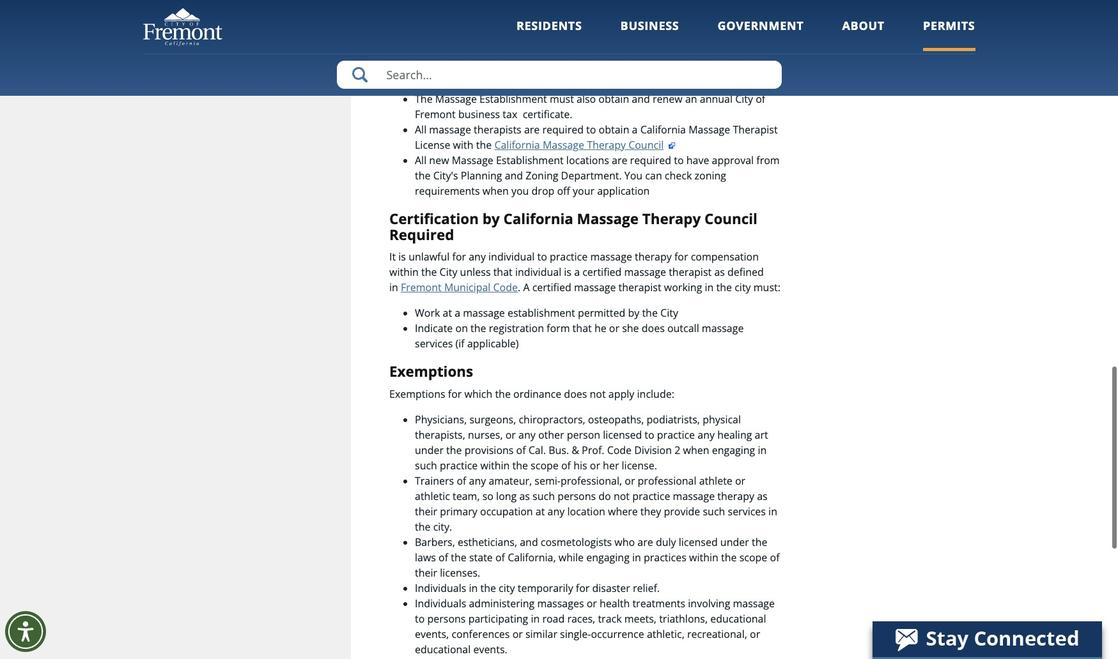 Task type: vqa. For each thing, say whether or not it's contained in the screenshot.
'Individuals'
yes



Task type: locate. For each thing, give the bounding box(es) containing it.
by up she
[[628, 307, 640, 321]]

estheticians,
[[458, 536, 517, 550]]

0 horizontal spatial council
[[629, 138, 664, 152]]

massage right involving
[[733, 597, 775, 611]]

1 horizontal spatial educational
[[711, 613, 766, 627]]

1 all from the top
[[415, 123, 427, 137]]

form
[[547, 322, 570, 336]]

any up "unless"
[[469, 250, 486, 264]]

0 vertical spatial must
[[550, 11, 575, 25]]

a up you
[[632, 123, 638, 137]]

persons
[[558, 490, 596, 504], [427, 613, 466, 627]]

therapy
[[635, 250, 672, 264], [718, 490, 755, 504]]

not up where
[[614, 490, 630, 504]]

massage up the fremont business
[[435, 92, 477, 106]]

physicians, surgeons, chiropractors, osteopaths, podiatrists, physical therapists, nurses, or any other person licensed to practice any healing art under the provisions of cal. bus. & prof. code division 2 when engaging in such practice within the scope of his or her license. trainers of any amateur, semi-professional, or professional athlete or athletic team, so long as such persons do not practice massage therapy as their primary occupation at any location where they provide such services in the city. barbers, estheticians, and cosmetologists who are duly licensed under the laws of the state of california, while engaging in practices within the scope of their licenses. individuals in the city temporarily for disaster relief. individuals administering massages or health treatments involving massage to persons participating in road races, track meets, triathlons, educational events, conferences or similar single-occurrence athletic, recreational, or educational events.
[[415, 413, 780, 657]]

0 horizontal spatial when
[[483, 184, 509, 198]]

within down it
[[389, 266, 419, 280]]

massage up fremont municipal code . a certified massage therapist working in the city must:
[[591, 250, 632, 264]]

all for all massage therapists are required to obtain a california massage therapist license with the
[[415, 123, 427, 137]]

a inside it is unlawful for any individual to practice massage therapy for compensation within the city unless that individual is a certified massage therapist as defined in
[[574, 266, 580, 280]]

their down laws
[[415, 567, 437, 581]]

subject
[[529, 26, 564, 41]]

professional
[[638, 474, 697, 489]]

indicate
[[415, 322, 453, 336]]

planning
[[461, 169, 502, 183]]

all left new
[[415, 154, 427, 168]]

massage
[[435, 92, 477, 106], [689, 123, 730, 137], [543, 138, 584, 152], [452, 154, 494, 168], [577, 209, 639, 229]]

0 vertical spatial does
[[642, 322, 665, 336]]

does up 'chiropractors,'
[[564, 388, 587, 402]]

is up fremont municipal code . a certified massage therapist working in the city must:
[[564, 266, 572, 280]]

engaging down healing
[[712, 444, 755, 458]]

city inside the massage establishment must also obtain and renew an annual city of fremont business tax  certificate.
[[736, 92, 753, 106]]

for inside exemptions exemptions for which the ordinance does not apply include:
[[448, 388, 462, 402]]

1 horizontal spatial that
[[573, 322, 592, 336]]

location
[[568, 505, 605, 519]]

such
[[415, 459, 437, 473], [533, 490, 555, 504], [703, 505, 725, 519]]

same
[[597, 26, 623, 41]]

california down you drop
[[504, 209, 573, 229]]

establishment up therapists
[[480, 92, 547, 106]]

that right "unless"
[[493, 266, 513, 280]]

to
[[708, 11, 718, 25], [566, 26, 576, 41], [586, 123, 596, 137], [674, 154, 684, 168], [537, 250, 547, 264], [645, 428, 655, 443], [415, 613, 425, 627]]

business
[[621, 18, 679, 33]]

0 vertical spatial california
[[641, 123, 686, 137]]

2 vertical spatial within
[[689, 551, 719, 565]]

city up administering
[[499, 582, 515, 596]]

therapist inside it is unlawful for any individual to practice massage therapy for compensation within the city unless that individual is a certified massage therapist as defined in
[[669, 266, 712, 280]]

1 vertical spatial scope
[[740, 551, 768, 565]]

for left "which"
[[448, 388, 462, 402]]

1 vertical spatial code
[[607, 444, 632, 458]]

establishment up zoning
[[496, 154, 564, 168]]

0 vertical spatial that
[[493, 266, 513, 280]]

1 horizontal spatial council
[[705, 209, 758, 229]]

physicians,
[[415, 413, 467, 427]]

all inside all massage therapists are required to obtain a california massage therapist license with the
[[415, 123, 427, 137]]

to up check
[[674, 154, 684, 168]]

0 vertical spatial is
[[399, 250, 406, 264]]

0 vertical spatial at
[[443, 307, 452, 321]]

to inside all new massage establishment locations are required to have approval from the city's planning and zoning department. you can check zoning requirements when you drop off your application
[[674, 154, 684, 168]]

1 horizontal spatial is
[[564, 266, 572, 280]]

are inside permit renewal applications must be submitted 60 days prior to the expiration date and are subject to the same evaluation criteria as the original application
[[511, 26, 527, 41]]

when inside physicians, surgeons, chiropractors, osteopaths, podiatrists, physical therapists, nurses, or any other person licensed to practice any healing art under the provisions of cal. bus. & prof. code division 2 when engaging in such practice within the scope of his or her license. trainers of any amateur, semi-professional, or professional athlete or athletic team, so long as such persons do not practice massage therapy as their primary occupation at any location where they provide such services in the city. barbers, estheticians, and cosmetologists who are duly licensed under the laws of the state of california, while engaging in practices within the scope of their licenses. individuals in the city temporarily for disaster relief. individuals administering massages or health treatments involving massage to persons participating in road races, track meets, triathlons, educational events, conferences or similar single-occurrence athletic, recreational, or educational events.
[[683, 444, 710, 458]]

services down athlete at the right
[[728, 505, 766, 519]]

prior
[[682, 11, 706, 25]]

obtain right also at right
[[599, 92, 629, 106]]

california massage therapy council link
[[495, 138, 677, 152]]

you drop
[[512, 184, 555, 198]]

the inside it is unlawful for any individual to practice massage therapy for compensation within the city unless that individual is a certified massage therapist as defined in
[[421, 266, 437, 280]]

and inside all new massage establishment locations are required to have approval from the city's planning and zoning department. you can check zoning requirements when you drop off your application
[[505, 169, 523, 183]]

2 all from the top
[[415, 154, 427, 168]]

2 vertical spatial a
[[455, 307, 461, 321]]

1 vertical spatial all
[[415, 154, 427, 168]]

not
[[590, 388, 606, 402], [614, 490, 630, 504]]

required up can
[[630, 154, 672, 168]]

at inside physicians, surgeons, chiropractors, osteopaths, podiatrists, physical therapists, nurses, or any other person licensed to practice any healing art under the provisions of cal. bus. & prof. code division 2 when engaging in such practice within the scope of his or her license. trainers of any amateur, semi-professional, or professional athlete or athletic team, so long as such persons do not practice massage therapy as their primary occupation at any location where they provide such services in the city. barbers, estheticians, and cosmetologists who are duly licensed under the laws of the state of california, while engaging in practices within the scope of their licenses. individuals in the city temporarily for disaster relief. individuals administering massages or health treatments involving massage to persons participating in road races, track meets, triathlons, educational events, conferences or similar single-occurrence athletic, recreational, or educational events.
[[536, 505, 545, 519]]

0 vertical spatial council
[[629, 138, 664, 152]]

to down certification by california massage therapy council required
[[537, 250, 547, 264]]

0 horizontal spatial does
[[564, 388, 587, 402]]

city up fremont municipal code link
[[440, 266, 458, 280]]

0 vertical spatial engaging
[[712, 444, 755, 458]]

within inside it is unlawful for any individual to practice massage therapy for compensation within the city unless that individual is a certified massage therapist as defined in
[[389, 266, 419, 280]]

massage
[[429, 123, 471, 137], [591, 250, 632, 264], [624, 266, 666, 280], [574, 281, 616, 295], [463, 307, 505, 321], [702, 322, 744, 336], [673, 490, 715, 504], [733, 597, 775, 611]]

0 horizontal spatial a
[[455, 307, 461, 321]]

1 horizontal spatial does
[[642, 322, 665, 336]]

that inside it is unlawful for any individual to practice massage therapy for compensation within the city unless that individual is a certified massage therapist as defined in
[[493, 266, 513, 280]]

submitted
[[592, 11, 641, 25]]

practice inside it is unlawful for any individual to practice massage therapy for compensation within the city unless that individual is a certified massage therapist as defined in
[[550, 250, 588, 264]]

1 vertical spatial persons
[[427, 613, 466, 627]]

that inside work at a massage establishment permitted by the city indicate on the registration form that he or she does outcall massage services (if applicable)
[[573, 322, 592, 336]]

are up you
[[612, 154, 628, 168]]

0 horizontal spatial educational
[[415, 643, 471, 657]]

and up california, at the left bottom of page
[[520, 536, 538, 550]]

1 horizontal spatial therapist
[[669, 266, 712, 280]]

therapist up she
[[619, 281, 662, 295]]

establishment inside all new massage establishment locations are required to have approval from the city's planning and zoning department. you can check zoning requirements when you drop off your application
[[496, 154, 564, 168]]

0 vertical spatial services
[[415, 337, 453, 351]]

therapy up working
[[635, 250, 672, 264]]

license.
[[622, 459, 657, 473]]

city up outcall
[[661, 307, 678, 321]]

any down physical
[[698, 428, 715, 443]]

all inside all new massage establishment locations are required to have approval from the city's planning and zoning department. you can check zoning requirements when you drop off your application
[[415, 154, 427, 168]]

1 vertical spatial city
[[440, 266, 458, 280]]

1 horizontal spatial services
[[728, 505, 766, 519]]

within down provisions
[[481, 459, 510, 473]]

0 vertical spatial therapy
[[635, 250, 672, 264]]

persons up location
[[558, 490, 596, 504]]

0 vertical spatial not
[[590, 388, 606, 402]]

treatments
[[633, 597, 686, 611]]

1 horizontal spatial within
[[481, 459, 510, 473]]

1 horizontal spatial code
[[607, 444, 632, 458]]

division
[[635, 444, 672, 458]]

1 horizontal spatial application
[[597, 184, 650, 198]]

0 vertical spatial their
[[415, 505, 437, 519]]

for up massages
[[576, 582, 590, 596]]

code up her
[[607, 444, 632, 458]]

1 horizontal spatial when
[[683, 444, 710, 458]]

at inside work at a massage establishment permitted by the city indicate on the registration form that he or she does outcall massage services (if applicable)
[[443, 307, 452, 321]]

0 vertical spatial city
[[736, 92, 753, 106]]

1 vertical spatial therapy
[[718, 490, 755, 504]]

therapy down check
[[643, 209, 701, 229]]

are down certificate.
[[524, 123, 540, 137]]

surgeons,
[[470, 413, 516, 427]]

the inside exemptions exemptions for which the ordinance does not apply include:
[[495, 388, 511, 402]]

she
[[622, 322, 639, 336]]

and
[[490, 26, 508, 41], [632, 92, 650, 106], [505, 169, 523, 183], [520, 536, 538, 550]]

1 vertical spatial such
[[533, 490, 555, 504]]

days
[[658, 11, 680, 25]]

work
[[415, 307, 440, 321]]

osteopaths,
[[588, 413, 644, 427]]

1 vertical spatial is
[[564, 266, 572, 280]]

must inside permit renewal applications must be submitted 60 days prior to the expiration date and are subject to the same evaluation criteria as the original application
[[550, 11, 575, 25]]

0 vertical spatial under
[[415, 444, 444, 458]]

0 horizontal spatial persons
[[427, 613, 466, 627]]

0 horizontal spatial services
[[415, 337, 453, 351]]

all up license
[[415, 123, 427, 137]]

2 vertical spatial city
[[661, 307, 678, 321]]

permitted
[[578, 307, 626, 321]]

1 horizontal spatial therapy
[[643, 209, 701, 229]]

city inside work at a massage establishment permitted by the city indicate on the registration form that he or she does outcall massage services (if applicable)
[[661, 307, 678, 321]]

by inside certification by california massage therapy council required
[[483, 209, 500, 229]]

0 vertical spatial city
[[735, 281, 751, 295]]

1 vertical spatial certified
[[532, 281, 572, 295]]

1 vertical spatial establishment
[[496, 154, 564, 168]]

of inside the massage establishment must also obtain and renew an annual city of fremont business tax  certificate.
[[756, 92, 766, 106]]

council up compensation
[[705, 209, 758, 229]]

certified right a
[[532, 281, 572, 295]]

also
[[577, 92, 596, 106]]

such down athlete at the right
[[703, 505, 725, 519]]

as down compensation
[[715, 266, 725, 280]]

0 vertical spatial a
[[632, 123, 638, 137]]

government link
[[718, 18, 804, 51]]

are inside all new massage establishment locations are required to have approval from the city's planning and zoning department. you can check zoning requirements when you drop off your application
[[612, 154, 628, 168]]

california massage therapy council
[[495, 138, 664, 152]]

0 vertical spatial therapist
[[669, 266, 712, 280]]

applications
[[490, 11, 548, 25]]

athletic,
[[647, 628, 685, 642]]

or left "similar"
[[513, 628, 523, 642]]

massage up locations at the right of the page
[[543, 138, 584, 152]]

must:
[[754, 281, 781, 295]]

massage up on
[[463, 307, 505, 321]]

1 vertical spatial not
[[614, 490, 630, 504]]

by down planning
[[483, 209, 500, 229]]

0 vertical spatial establishment
[[480, 92, 547, 106]]

trainers
[[415, 474, 454, 489]]

1 vertical spatial does
[[564, 388, 587, 402]]

1 obtain from the top
[[599, 92, 629, 106]]

exemptions down (if
[[389, 362, 473, 382]]

cal.
[[529, 444, 546, 458]]

1 horizontal spatial a
[[574, 266, 580, 280]]

0 horizontal spatial engaging
[[587, 551, 630, 565]]

not inside exemptions exemptions for which the ordinance does not apply include:
[[590, 388, 606, 402]]

0 horizontal spatial under
[[415, 444, 444, 458]]

or right 'recreational,'
[[750, 628, 760, 642]]

1 horizontal spatial certified
[[583, 266, 622, 280]]

1 horizontal spatial licensed
[[679, 536, 718, 550]]

obtain inside the massage establishment must also obtain and renew an annual city of fremont business tax  certificate.
[[599, 92, 629, 106]]

1 vertical spatial under
[[721, 536, 749, 550]]

0 vertical spatial required
[[543, 123, 584, 137]]

races,
[[567, 613, 596, 627]]

1 vertical spatial required
[[630, 154, 672, 168]]

1 vertical spatial exemptions
[[389, 388, 446, 402]]

all
[[415, 123, 427, 137], [415, 154, 427, 168]]

the inside all new massage establishment locations are required to have approval from the city's planning and zoning department. you can check zoning requirements when you drop off your application
[[415, 169, 431, 183]]

educational up 'recreational,'
[[711, 613, 766, 627]]

2 obtain from the top
[[599, 123, 630, 137]]

any up so
[[469, 474, 486, 489]]

are down applications
[[511, 26, 527, 41]]

0 vertical spatial application
[[453, 42, 506, 56]]

0 horizontal spatial therapist
[[619, 281, 662, 295]]

0 vertical spatial therapy
[[587, 138, 626, 152]]

0 horizontal spatial therapy
[[587, 138, 626, 152]]

0 horizontal spatial therapy
[[635, 250, 672, 264]]

application down "date"
[[453, 42, 506, 56]]

of
[[756, 92, 766, 106], [516, 444, 526, 458], [561, 459, 571, 473], [457, 474, 466, 489], [439, 551, 448, 565], [496, 551, 505, 565], [770, 551, 780, 565]]

individuals down licenses.
[[415, 582, 466, 596]]

massages
[[537, 597, 584, 611]]

must inside the massage establishment must also obtain and renew an annual city of fremont business tax  certificate.
[[550, 92, 574, 106]]

0 horizontal spatial that
[[493, 266, 513, 280]]

1 vertical spatial their
[[415, 567, 437, 581]]

such up trainers
[[415, 459, 437, 473]]

locations
[[566, 154, 609, 168]]

defined
[[728, 266, 764, 280]]

0 horizontal spatial city
[[440, 266, 458, 280]]

1 vertical spatial that
[[573, 322, 592, 336]]

1 vertical spatial individuals
[[415, 597, 466, 611]]

requirements
[[435, 67, 536, 87]]

while
[[559, 551, 584, 565]]

city right annual
[[736, 92, 753, 106]]

when
[[483, 184, 509, 198], [683, 444, 710, 458]]

massage up permitted
[[574, 281, 616, 295]]

engaging down who
[[587, 551, 630, 565]]

are inside all massage therapists are required to obtain a california massage therapist license with the
[[524, 123, 540, 137]]

conferences
[[452, 628, 510, 642]]

annual
[[700, 92, 733, 106]]

in
[[389, 281, 398, 295], [705, 281, 714, 295], [758, 444, 767, 458], [769, 505, 778, 519], [632, 551, 641, 565], [469, 582, 478, 596], [531, 613, 540, 627]]

practice up 2
[[657, 428, 695, 443]]

it
[[389, 250, 396, 264]]

exemptions up "physicians,"
[[389, 388, 446, 402]]

certified up fremont municipal code . a certified massage therapist working in the city must:
[[583, 266, 622, 280]]

occupation
[[480, 505, 533, 519]]

provisions
[[465, 444, 514, 458]]

and left renew on the top right of the page
[[632, 92, 650, 106]]

as right criteria at the right of page
[[714, 26, 725, 41]]

0 horizontal spatial by
[[483, 209, 500, 229]]

under
[[415, 444, 444, 458], [721, 536, 749, 550]]

practice down certification by california massage therapy council required
[[550, 250, 588, 264]]

obtain up california massage therapy council link
[[599, 123, 630, 137]]

2 their from the top
[[415, 567, 437, 581]]

as right long
[[520, 490, 530, 504]]

2
[[675, 444, 681, 458]]

2 exemptions from the top
[[389, 388, 446, 402]]

and inside physicians, surgeons, chiropractors, osteopaths, podiatrists, physical therapists, nurses, or any other person licensed to practice any healing art under the provisions of cal. bus. & prof. code division 2 when engaging in such practice within the scope of his or her license. trainers of any amateur, semi-professional, or professional athlete or athletic team, so long as such persons do not practice massage therapy as their primary occupation at any location where they provide such services in the city. barbers, estheticians, and cosmetologists who are duly licensed under the laws of the state of california, while engaging in practices within the scope of their licenses. individuals in the city temporarily for disaster relief. individuals administering massages or health treatments involving massage to persons participating in road races, track meets, triathlons, educational events, conferences or similar single-occurrence athletic, recreational, or educational events.
[[520, 536, 538, 550]]

a inside all massage therapists are required to obtain a california massage therapist license with the
[[632, 123, 638, 137]]

council up can
[[629, 138, 664, 152]]

certified inside it is unlawful for any individual to practice massage therapy for compensation within the city unless that individual is a certified massage therapist as defined in
[[583, 266, 622, 280]]

athlete
[[699, 474, 733, 489]]

individual up .
[[489, 250, 535, 264]]

when right 2
[[683, 444, 710, 458]]

massage up provide
[[673, 490, 715, 504]]

or right he
[[609, 322, 620, 336]]

long
[[496, 490, 517, 504]]

in inside it is unlawful for any individual to practice massage therapy for compensation within the city unless that individual is a certified massage therapist as defined in
[[389, 281, 398, 295]]

0 vertical spatial individuals
[[415, 582, 466, 596]]

massage up working
[[624, 266, 666, 280]]

1 vertical spatial at
[[536, 505, 545, 519]]

as inside it is unlawful for any individual to practice massage therapy for compensation within the city unless that individual is a certified massage therapist as defined in
[[715, 266, 725, 280]]

1 vertical spatial when
[[683, 444, 710, 458]]

0 horizontal spatial at
[[443, 307, 452, 321]]

0 horizontal spatial required
[[543, 123, 584, 137]]

for
[[452, 250, 466, 264], [675, 250, 688, 264], [448, 388, 462, 402], [576, 582, 590, 596]]

code left a
[[493, 281, 518, 295]]

council
[[629, 138, 664, 152], [705, 209, 758, 229]]

council inside certification by california massage therapy council required
[[705, 209, 758, 229]]

a up on
[[455, 307, 461, 321]]

other
[[389, 67, 431, 87]]

california down renew on the top right of the page
[[641, 123, 686, 137]]

obtain
[[599, 92, 629, 106], [599, 123, 630, 137]]

and up you drop
[[505, 169, 523, 183]]

permit renewal applications must be submitted 60 days prior to the expiration date and are subject to the same evaluation criteria as the original application
[[415, 11, 743, 56]]

when inside all new massage establishment locations are required to have approval from the city's planning and zoning department. you can check zoning requirements when you drop off your application
[[483, 184, 509, 198]]

by
[[483, 209, 500, 229], [628, 307, 640, 321]]

0 horizontal spatial not
[[590, 388, 606, 402]]

1 vertical spatial must
[[550, 92, 574, 106]]

therapist
[[733, 123, 778, 137]]

therapy down athlete at the right
[[718, 490, 755, 504]]

0 horizontal spatial application
[[453, 42, 506, 56]]

all new massage establishment locations are required to have approval from the city's planning and zoning department. you can check zoning requirements when you drop off your application
[[415, 154, 780, 198]]

california down therapists
[[495, 138, 540, 152]]

engaging
[[712, 444, 755, 458], [587, 551, 630, 565]]

city
[[735, 281, 751, 295], [499, 582, 515, 596]]

1 their from the top
[[415, 505, 437, 519]]

0 vertical spatial exemptions
[[389, 362, 473, 382]]

application down you
[[597, 184, 650, 198]]

the
[[721, 11, 737, 25], [579, 26, 594, 41], [727, 26, 743, 41], [476, 138, 492, 152], [415, 169, 431, 183], [421, 266, 437, 280], [717, 281, 732, 295], [642, 307, 658, 321], [471, 322, 486, 336], [495, 388, 511, 402], [446, 444, 462, 458], [513, 459, 528, 473], [415, 521, 431, 535], [752, 536, 768, 550], [451, 551, 467, 565], [721, 551, 737, 565], [481, 582, 496, 596]]

duly
[[656, 536, 676, 550]]

0 horizontal spatial licensed
[[603, 428, 642, 443]]

1 horizontal spatial by
[[628, 307, 640, 321]]

0 horizontal spatial code
[[493, 281, 518, 295]]

1 vertical spatial therapy
[[643, 209, 701, 229]]

to up california massage therapy council link
[[586, 123, 596, 137]]

not left apply
[[590, 388, 606, 402]]

required
[[389, 225, 454, 245]]

such down semi-
[[533, 490, 555, 504]]

2 vertical spatial california
[[504, 209, 573, 229]]

1 horizontal spatial persons
[[558, 490, 596, 504]]

2 horizontal spatial city
[[736, 92, 753, 106]]

california
[[641, 123, 686, 137], [495, 138, 540, 152], [504, 209, 573, 229]]

services inside work at a massage establishment permitted by the city indicate on the registration form that he or she does outcall massage services (if applicable)
[[415, 337, 453, 351]]

therapy up locations at the right of the page
[[587, 138, 626, 152]]

educational down events,
[[415, 643, 471, 657]]

1 horizontal spatial not
[[614, 490, 630, 504]]

to up division
[[645, 428, 655, 443]]

healing
[[718, 428, 752, 443]]

california inside all massage therapists are required to obtain a california massage therapist license with the
[[641, 123, 686, 137]]

can
[[645, 169, 662, 183]]

services down indicate
[[415, 337, 453, 351]]

within
[[389, 266, 419, 280], [481, 459, 510, 473], [689, 551, 719, 565]]

must up certificate.
[[550, 92, 574, 106]]

massage inside all massage therapists are required to obtain a california massage therapist license with the
[[429, 123, 471, 137]]

1 vertical spatial therapist
[[619, 281, 662, 295]]

individual up a
[[515, 266, 562, 280]]

that left he
[[573, 322, 592, 336]]

any
[[469, 250, 486, 264], [519, 428, 536, 443], [698, 428, 715, 443], [469, 474, 486, 489], [548, 505, 565, 519]]



Task type: describe. For each thing, give the bounding box(es) containing it.
provide
[[664, 505, 700, 519]]

recreational,
[[687, 628, 747, 642]]

establishment
[[508, 307, 575, 321]]

establishment inside the massage establishment must also obtain and renew an annual city of fremont business tax  certificate.
[[480, 92, 547, 106]]

and inside permit renewal applications must be submitted 60 days prior to the expiration date and are subject to the same evaluation criteria as the original application
[[490, 26, 508, 41]]

2 horizontal spatial such
[[703, 505, 725, 519]]

other
[[538, 428, 564, 443]]

a inside work at a massage establishment permitted by the city indicate on the registration form that he or she does outcall massage services (if applicable)
[[455, 307, 461, 321]]

and inside the massage establishment must also obtain and renew an annual city of fremont business tax  certificate.
[[632, 92, 650, 106]]

original
[[415, 42, 451, 56]]

0 vertical spatial such
[[415, 459, 437, 473]]

physical
[[703, 413, 741, 427]]

services inside physicians, surgeons, chiropractors, osteopaths, podiatrists, physical therapists, nurses, or any other person licensed to practice any healing art under the provisions of cal. bus. & prof. code division 2 when engaging in such practice within the scope of his or her license. trainers of any amateur, semi-professional, or professional athlete or athletic team, so long as such persons do not practice massage therapy as their primary occupation at any location where they provide such services in the city. barbers, estheticians, and cosmetologists who are duly licensed under the laws of the state of california, while engaging in practices within the scope of their licenses. individuals in the city temporarily for disaster relief. individuals administering massages or health treatments involving massage to persons participating in road races, track meets, triathlons, educational events, conferences or similar single-occurrence athletic, recreational, or educational events.
[[728, 505, 766, 519]]

1 exemptions from the top
[[389, 362, 473, 382]]

date
[[466, 26, 488, 41]]

does inside exemptions exemptions for which the ordinance does not apply include:
[[564, 388, 587, 402]]

for inside physicians, surgeons, chiropractors, osteopaths, podiatrists, physical therapists, nurses, or any other person licensed to practice any healing art under the provisions of cal. bus. & prof. code division 2 when engaging in such practice within the scope of his or her license. trainers of any amateur, semi-professional, or professional athlete or athletic team, so long as such persons do not practice massage therapy as their primary occupation at any location where they provide such services in the city. barbers, estheticians, and cosmetologists who are duly licensed under the laws of the state of california, while engaging in practices within the scope of their licenses. individuals in the city temporarily for disaster relief. individuals administering massages or health treatments involving massage to persons participating in road races, track meets, triathlons, educational events, conferences or similar single-occurrence athletic, recreational, or educational events.
[[576, 582, 590, 596]]

occurrence
[[591, 628, 644, 642]]

health
[[600, 597, 630, 611]]

california inside certification by california massage therapy council required
[[504, 209, 573, 229]]

permits
[[923, 18, 976, 33]]

outcall
[[668, 322, 699, 336]]

therapy inside certification by california massage therapy council required
[[643, 209, 701, 229]]

1 horizontal spatial such
[[533, 490, 555, 504]]

massage inside all new massage establishment locations are required to have approval from the city's planning and zoning department. you can check zoning requirements when you drop off your application
[[452, 154, 494, 168]]

it is unlawful for any individual to practice massage therapy for compensation within the city unless that individual is a certified massage therapist as defined in
[[389, 250, 764, 295]]

practices
[[644, 551, 687, 565]]

obtain inside all massage therapists are required to obtain a california massage therapist license with the
[[599, 123, 630, 137]]

does inside work at a massage establishment permitted by the city indicate on the registration form that he or she does outcall massage services (if applicable)
[[642, 322, 665, 336]]

2 individuals from the top
[[415, 597, 466, 611]]

triathlons,
[[659, 613, 708, 627]]

city.
[[433, 521, 452, 535]]

road
[[543, 613, 565, 627]]

athletic
[[415, 490, 450, 504]]

code inside physicians, surgeons, chiropractors, osteopaths, podiatrists, physical therapists, nurses, or any other person licensed to practice any healing art under the provisions of cal. bus. & prof. code division 2 when engaging in such practice within the scope of his or her license. trainers of any amateur, semi-professional, or professional athlete or athletic team, so long as such persons do not practice massage therapy as their primary occupation at any location where they provide such services in the city. barbers, estheticians, and cosmetologists who are duly licensed under the laws of the state of california, while engaging in practices within the scope of their licenses. individuals in the city temporarily for disaster relief. individuals administering massages or health treatments involving massage to persons participating in road races, track meets, triathlons, educational events, conferences or similar single-occurrence athletic, recreational, or educational events.
[[607, 444, 632, 458]]

renewal
[[449, 11, 488, 25]]

the inside all massage therapists are required to obtain a california massage therapist license with the
[[476, 138, 492, 152]]

barbers,
[[415, 536, 455, 550]]

cosmetologists
[[541, 536, 612, 550]]

practice up "they"
[[633, 490, 670, 504]]

other requirements
[[389, 67, 536, 87]]

participating
[[469, 613, 528, 627]]

his
[[574, 459, 587, 473]]

0 vertical spatial persons
[[558, 490, 596, 504]]

compensation
[[691, 250, 759, 264]]

to right the subject
[[566, 26, 576, 41]]

1 horizontal spatial city
[[735, 281, 751, 295]]

events.
[[473, 643, 508, 657]]

any up cal. at bottom left
[[519, 428, 536, 443]]

therapy inside physicians, surgeons, chiropractors, osteopaths, podiatrists, physical therapists, nurses, or any other person licensed to practice any healing art under the provisions of cal. bus. & prof. code division 2 when engaging in such practice within the scope of his or her license. trainers of any amateur, semi-professional, or professional athlete or athletic team, so long as such persons do not practice massage therapy as their primary occupation at any location where they provide such services in the city. barbers, estheticians, and cosmetologists who are duly licensed under the laws of the state of california, while engaging in practices within the scope of their licenses. individuals in the city temporarily for disaster relief. individuals administering massages or health treatments involving massage to persons participating in road races, track meets, triathlons, educational events, conferences or similar single-occurrence athletic, recreational, or educational events.
[[718, 490, 755, 504]]

1 vertical spatial licensed
[[679, 536, 718, 550]]

the massage establishment must also obtain and renew an annual city of fremont business tax  certificate.
[[415, 92, 766, 122]]

any left location
[[548, 505, 565, 519]]

required inside all massage therapists are required to obtain a california massage therapist license with the
[[543, 123, 584, 137]]

1 vertical spatial california
[[495, 138, 540, 152]]

for up "unless"
[[452, 250, 466, 264]]

which
[[465, 388, 493, 402]]

massage inside all massage therapists are required to obtain a california massage therapist license with the
[[689, 123, 730, 137]]

certificate.
[[523, 107, 573, 122]]

by inside work at a massage establishment permitted by the city indicate on the registration form that he or she does outcall massage services (if applicable)
[[628, 307, 640, 321]]

professional,
[[561, 474, 622, 489]]

state
[[469, 551, 493, 565]]

city inside physicians, surgeons, chiropractors, osteopaths, podiatrists, physical therapists, nurses, or any other person licensed to practice any healing art under the provisions of cal. bus. & prof. code division 2 when engaging in such practice within the scope of his or her license. trainers of any amateur, semi-professional, or professional athlete or athletic team, so long as such persons do not practice massage therapy as their primary occupation at any location where they provide such services in the city. barbers, estheticians, and cosmetologists who are duly licensed under the laws of the state of california, while engaging in practices within the scope of their licenses. individuals in the city temporarily for disaster relief. individuals administering massages or health treatments involving massage to persons participating in road races, track meets, triathlons, educational events, conferences or similar single-occurrence athletic, recreational, or educational events.
[[499, 582, 515, 596]]

where
[[608, 505, 638, 519]]

zoning
[[526, 169, 559, 183]]

semi-
[[535, 474, 561, 489]]

for up working
[[675, 250, 688, 264]]

city inside it is unlawful for any individual to practice massage therapy for compensation within the city unless that individual is a certified massage therapist as defined in
[[440, 266, 458, 280]]

have
[[687, 154, 709, 168]]

fremont municipal code . a certified massage therapist working in the city must:
[[401, 281, 781, 295]]

massage right outcall
[[702, 322, 744, 336]]

ordinance
[[514, 388, 562, 402]]

certification by california massage therapy council required
[[389, 209, 758, 245]]

administering
[[469, 597, 535, 611]]

to up events,
[[415, 613, 425, 627]]

to inside all massage therapists are required to obtain a california massage therapist license with the
[[586, 123, 596, 137]]

unless
[[460, 266, 491, 280]]

meets,
[[625, 613, 657, 627]]

check
[[665, 169, 692, 183]]

1 horizontal spatial scope
[[740, 551, 768, 565]]

exemptions exemptions for which the ordinance does not apply include:
[[389, 362, 675, 402]]

be
[[577, 11, 589, 25]]

a
[[523, 281, 530, 295]]

2 horizontal spatial within
[[689, 551, 719, 565]]

registration
[[489, 322, 544, 336]]

massage inside certification by california massage therapy council required
[[577, 209, 639, 229]]

or up races,
[[587, 597, 597, 611]]

0 vertical spatial licensed
[[603, 428, 642, 443]]

application inside permit renewal applications must be submitted 60 days prior to the expiration date and are subject to the same evaluation criteria as the original application
[[453, 42, 506, 56]]

must for also
[[550, 92, 574, 106]]

fremont business
[[415, 107, 500, 122]]

practice up trainers
[[440, 459, 478, 473]]

1 individuals from the top
[[415, 582, 466, 596]]

temporarily
[[518, 582, 573, 596]]

renew
[[653, 92, 683, 106]]

1 horizontal spatial engaging
[[712, 444, 755, 458]]

you
[[625, 169, 643, 183]]

or down license.
[[625, 474, 635, 489]]

government
[[718, 18, 804, 33]]

1 vertical spatial educational
[[415, 643, 471, 657]]

off
[[557, 184, 570, 198]]

0 horizontal spatial certified
[[532, 281, 572, 295]]

1 vertical spatial individual
[[515, 266, 562, 280]]

are inside physicians, surgeons, chiropractors, osteopaths, podiatrists, physical therapists, nurses, or any other person licensed to practice any healing art under the provisions of cal. bus. & prof. code division 2 when engaging in such practice within the scope of his or her license. trainers of any amateur, semi-professional, or professional athlete or athletic team, so long as such persons do not practice massage therapy as their primary occupation at any location where they provide such services in the city. barbers, estheticians, and cosmetologists who are duly licensed under the laws of the state of california, while engaging in practices within the scope of their licenses. individuals in the city temporarily for disaster relief. individuals administering massages or health treatments involving massage to persons participating in road races, track meets, triathlons, educational events, conferences or similar single-occurrence athletic, recreational, or educational events.
[[638, 536, 653, 550]]

apply
[[609, 388, 635, 402]]

.
[[518, 281, 521, 295]]

0 horizontal spatial is
[[399, 250, 406, 264]]

60
[[643, 11, 655, 25]]

chiropractors,
[[519, 413, 586, 427]]

licenses.
[[440, 567, 480, 581]]

0 vertical spatial scope
[[531, 459, 559, 473]]

to inside it is unlawful for any individual to practice massage therapy for compensation within the city unless that individual is a certified massage therapist as defined in
[[537, 250, 547, 264]]

they
[[641, 505, 661, 519]]

who
[[615, 536, 635, 550]]

0 vertical spatial educational
[[711, 613, 766, 627]]

events,
[[415, 628, 449, 642]]

therapists
[[474, 123, 522, 137]]

any inside it is unlawful for any individual to practice massage therapy for compensation within the city unless that individual is a certified massage therapist as defined in
[[469, 250, 486, 264]]

new
[[429, 154, 449, 168]]

to right "prior"
[[708, 11, 718, 25]]

massage inside the massage establishment must also obtain and renew an annual city of fremont business tax  certificate.
[[435, 92, 477, 106]]

1 vertical spatial engaging
[[587, 551, 630, 565]]

involving
[[688, 597, 731, 611]]

single-
[[560, 628, 591, 642]]

required inside all new massage establishment locations are required to have approval from the city's planning and zoning department. you can check zoning requirements when you drop off your application
[[630, 154, 672, 168]]

disaster
[[593, 582, 630, 596]]

as down art
[[757, 490, 768, 504]]

business link
[[621, 18, 679, 51]]

an
[[685, 92, 697, 106]]

or right his
[[590, 459, 600, 473]]

therapists,
[[415, 428, 465, 443]]

or down surgeons,
[[506, 428, 516, 443]]

0 vertical spatial individual
[[489, 250, 535, 264]]

therapy inside it is unlawful for any individual to practice massage therapy for compensation within the city unless that individual is a certified massage therapist as defined in
[[635, 250, 672, 264]]

do
[[599, 490, 611, 504]]

stay connected image
[[873, 622, 1101, 658]]

all massage therapists are required to obtain a california massage therapist license with the
[[415, 123, 778, 152]]

track
[[598, 613, 622, 627]]

or right athlete at the right
[[735, 474, 746, 489]]

must for be
[[550, 11, 575, 25]]

amateur,
[[489, 474, 532, 489]]

evaluation
[[625, 26, 675, 41]]

as inside permit renewal applications must be submitted 60 days prior to the expiration date and are subject to the same evaluation criteria as the original application
[[714, 26, 725, 41]]

Search text field
[[337, 61, 782, 89]]

application inside all new massage establishment locations are required to have approval from the city's planning and zoning department. you can check zoning requirements when you drop off your application
[[597, 184, 650, 198]]

on
[[456, 322, 468, 336]]

your
[[573, 184, 595, 198]]

or inside work at a massage establishment permitted by the city indicate on the registration form that he or she does outcall massage services (if applicable)
[[609, 322, 620, 336]]

all for all new massage establishment locations are required to have approval from the city's planning and zoning department. you can check zoning requirements when you drop off your application
[[415, 154, 427, 168]]

not inside physicians, surgeons, chiropractors, osteopaths, podiatrists, physical therapists, nurses, or any other person licensed to practice any healing art under the provisions of cal. bus. & prof. code division 2 when engaging in such practice within the scope of his or her license. trainers of any amateur, semi-professional, or professional athlete or athletic team, so long as such persons do not practice massage therapy as their primary occupation at any location where they provide such services in the city. barbers, estheticians, and cosmetologists who are duly licensed under the laws of the state of california, while engaging in practices within the scope of their licenses. individuals in the city temporarily for disaster relief. individuals administering massages or health treatments involving massage to persons participating in road races, track meets, triathlons, educational events, conferences or similar single-occurrence athletic, recreational, or educational events.
[[614, 490, 630, 504]]

include:
[[637, 388, 675, 402]]



